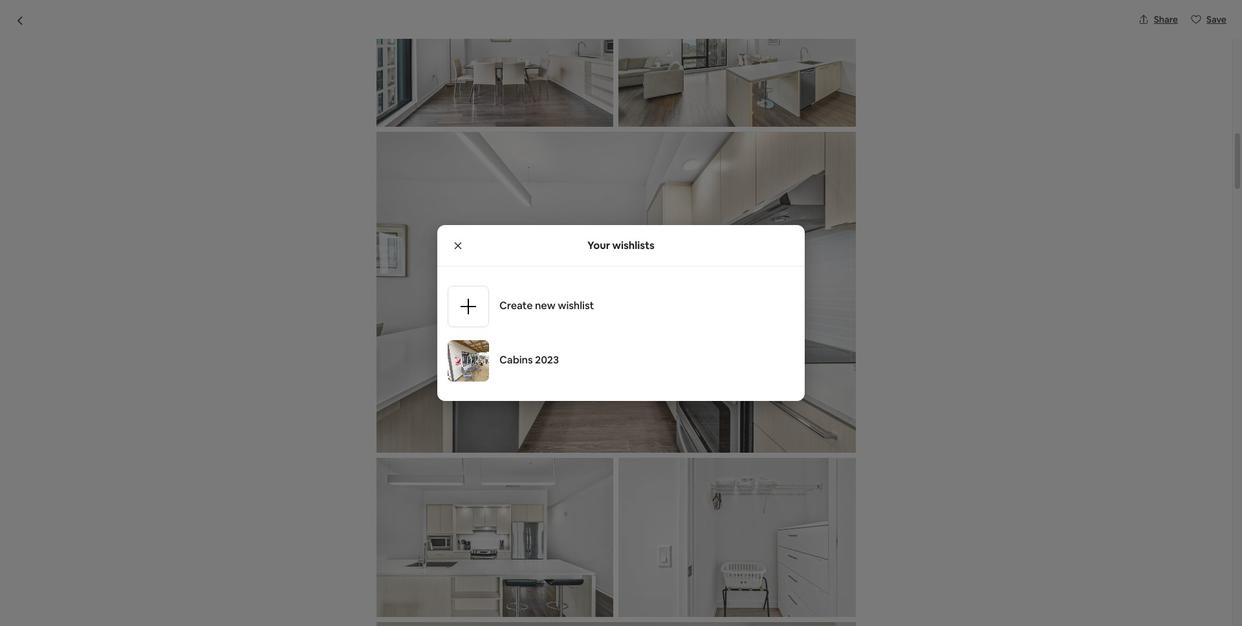 Task type: describe. For each thing, give the bounding box(es) containing it.
dialog containing share
[[0, 0, 1242, 626]]

add guests button
[[635, 10, 730, 41]]

before
[[776, 492, 804, 503]]

share button
[[1133, 8, 1183, 30]]

add
[[646, 20, 664, 32]]

hosted
[[295, 544, 331, 558]]

3
[[254, 66, 263, 88]]

apt.|
[[344, 66, 383, 88]]

create new wishlist button
[[448, 280, 795, 334]]

Add guests search field
[[502, 10, 730, 41]]

2023
[[535, 353, 559, 367]]

global
[[348, 544, 379, 558]]

share
[[1154, 14, 1178, 25]]

total
[[753, 492, 774, 503]]

baths
[[412, 476, 439, 490]]

reston,
[[442, 457, 492, 475]]

bedroom
[[267, 66, 340, 88]]

cabins 2023
[[499, 353, 559, 367]]

herndon/reston reston 3 bedroom lobby image
[[254, 102, 616, 437]]

serviced
[[295, 457, 351, 475]]

entire
[[254, 457, 292, 475]]

suites
[[417, 544, 446, 558]]

reserve button
[[753, 602, 962, 626]]

your wishlists
[[588, 238, 655, 252]]

2
[[404, 476, 410, 490]]

taxes
[[806, 492, 828, 503]]

save button
[[1186, 8, 1232, 30]]

gls
[[607, 66, 639, 88]]

0 vertical spatial by
[[584, 66, 604, 88]]

|
[[576, 66, 581, 88]]

new
[[535, 299, 556, 313]]

cabins 2023 button
[[448, 334, 795, 388]]

3 bedroom apt.| reston town center va | by gls
[[254, 66, 639, 88]]



Task type: vqa. For each thing, say whether or not it's contained in the screenshot.
taxes
yes



Task type: locate. For each thing, give the bounding box(es) containing it.
your wishlists dialog
[[437, 225, 805, 401]]

create new wishlist
[[499, 299, 594, 313]]

create
[[499, 299, 533, 313]]

by right |
[[584, 66, 604, 88]]

herndon/reston reston 3 bedroom dining room image
[[376, 0, 614, 127], [376, 0, 614, 127], [803, 275, 979, 437]]

4
[[365, 476, 371, 490]]

apartment
[[354, 457, 425, 475]]

cabins
[[499, 353, 533, 367]]

$3,161
[[753, 473, 793, 491]]

guests
[[666, 20, 694, 32]]

beds
[[374, 476, 397, 490]]

1/2/2024 button
[[753, 519, 962, 555]]

your
[[588, 238, 610, 252]]

1/2/2024
[[761, 536, 798, 547]]

1 vertical spatial by
[[333, 544, 345, 558]]

herndon/reston reston 3 bedroom bedroom 1 closet image
[[619, 458, 856, 617], [619, 458, 856, 617]]

by
[[584, 66, 604, 88], [333, 544, 345, 558]]

luxury
[[381, 544, 414, 558]]

virginia
[[494, 457, 544, 475]]

wishlists
[[612, 238, 655, 252]]

$1,946
[[796, 473, 839, 491]]

va
[[550, 66, 573, 88]]

0 horizontal spatial by
[[333, 544, 345, 558]]

add guests
[[646, 20, 694, 32]]

reserve
[[838, 610, 877, 624]]

hosted by global luxury suites
[[295, 544, 446, 558]]

reston
[[386, 66, 441, 88]]

herndon/reston reston 3 bedroom bedroom 1 image
[[376, 622, 856, 626], [376, 622, 856, 626]]

center
[[491, 66, 546, 88]]

in
[[428, 457, 439, 475]]

wishlist
[[558, 299, 594, 313]]

entire serviced apartment in reston, virginia 4 beds · 2 baths
[[254, 457, 544, 490]]

herndon/reston reston 3 bedroom kitchen image
[[619, 0, 856, 127], [619, 0, 856, 127], [376, 132, 856, 453], [376, 132, 856, 453], [376, 458, 614, 617], [376, 458, 614, 617]]

save
[[1207, 14, 1227, 25]]

·
[[400, 476, 402, 490]]

herndon/reston reston 3 bedroom living room image
[[621, 102, 797, 269], [803, 102, 979, 269], [621, 275, 797, 437]]

dialog
[[0, 0, 1242, 626]]

$3,161 $1,946 total before taxes
[[753, 473, 839, 503]]

town
[[445, 66, 488, 88]]

1 horizontal spatial by
[[584, 66, 604, 88]]

by left 'global'
[[333, 544, 345, 558]]



